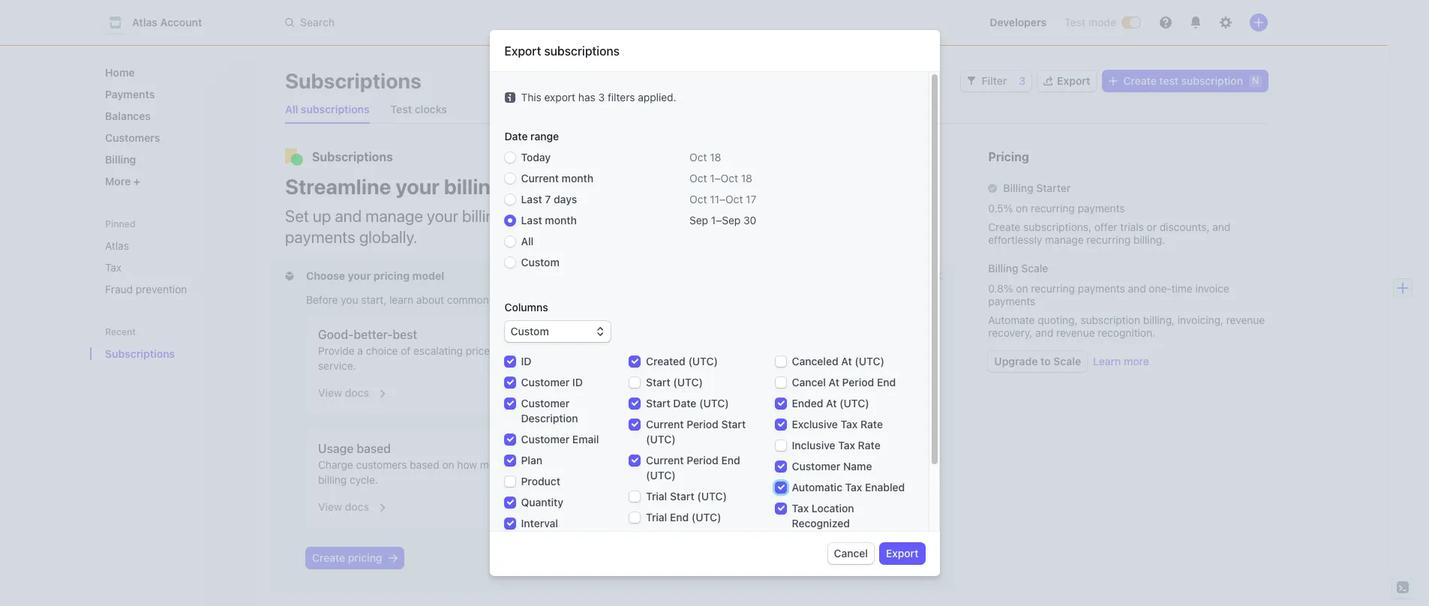 Task type: describe. For each thing, give the bounding box(es) containing it.
pricing inside dropdown button
[[374, 269, 410, 282]]

– for oct 18
[[715, 172, 721, 185]]

charge
[[318, 458, 353, 471]]

discounts,
[[1160, 221, 1210, 233]]

docs for other pricing model
[[652, 500, 676, 513]]

(utc) down current period end (utc)
[[697, 490, 727, 503]]

on inside usage based charge customers based on how much they use in a billing cycle.
[[442, 458, 454, 471]]

customer for customer name
[[792, 460, 840, 473]]

at for ended
[[826, 397, 837, 410]]

provide
[[318, 344, 355, 357]]

plan
[[521, 454, 542, 467]]

rate for exclusive tax rate
[[860, 418, 883, 431]]

on inside billing scale 0.8% on recurring payments and one-time invoice payments automate quoting, subscription billing, invoicing, revenue recovery, and revenue recognition.
[[1016, 282, 1028, 295]]

ended
[[792, 397, 823, 410]]

scale inside billing scale 0.8% on recurring payments and one-time invoice payments automate quoting, subscription billing, invoicing, revenue recovery, and revenue recognition.
[[1021, 262, 1048, 275]]

test for test clocks
[[391, 103, 412, 116]]

recent
[[105, 326, 136, 338]]

view docs button for usage based
[[309, 491, 388, 518]]

oct for 11
[[689, 193, 707, 206]]

month for last month
[[545, 214, 577, 227]]

a inside usage based charge customers based on how much they use in a billing cycle.
[[565, 458, 571, 471]]

customer for customer description
[[521, 397, 570, 410]]

0 vertical spatial date
[[504, 130, 528, 143]]

trial for trial start (utc)
[[646, 490, 667, 503]]

email
[[572, 433, 599, 446]]

product
[[521, 475, 560, 488]]

1 for sep 1
[[711, 214, 716, 227]]

period for start
[[687, 418, 719, 431]]

1 horizontal spatial 3
[[1019, 74, 1026, 87]]

customer for customer email
[[521, 433, 570, 446]]

up
[[313, 206, 331, 226]]

search
[[300, 16, 335, 29]]

svg image inside create pricing link
[[388, 554, 397, 563]]

products
[[647, 458, 690, 471]]

subscriptions link
[[99, 341, 222, 366]]

0 vertical spatial svg image
[[1108, 77, 1117, 86]]

recovery,
[[988, 326, 1033, 339]]

streamline
[[285, 174, 391, 199]]

customers link
[[99, 125, 243, 150]]

the
[[720, 344, 736, 357]]

one-
[[1149, 282, 1171, 295]]

workflows
[[508, 174, 610, 199]]

to inside other pricing model see products and prices guidance to help shape your pricing model.
[[793, 458, 803, 471]]

learn
[[1093, 355, 1121, 368]]

start down subscription.
[[646, 376, 670, 389]]

pricing
[[988, 150, 1029, 164]]

scale inside button
[[1053, 355, 1081, 368]]

atlas account
[[132, 16, 202, 29]]

export
[[544, 91, 575, 104]]

name
[[843, 460, 872, 473]]

oct for 18
[[689, 151, 707, 164]]

canceled
[[792, 355, 838, 368]]

view docs button for other pricing model
[[616, 491, 695, 518]]

create inside 0.5% on recurring payments create subscriptions, offer trials or discounts, and effortlessly manage recurring billing.
[[988, 221, 1020, 233]]

view docs down subscription.
[[625, 386, 676, 399]]

tax inside tax location recognized
[[792, 502, 809, 515]]

customer email
[[521, 433, 599, 446]]

learn more link
[[1093, 354, 1149, 369]]

view down subscription.
[[625, 386, 649, 399]]

create for create pricing
[[312, 551, 345, 564]]

7
[[545, 193, 551, 206]]

1 of from the left
[[401, 344, 411, 357]]

billing,
[[1143, 314, 1175, 326]]

subscriptions inside recent navigation links element
[[105, 347, 175, 360]]

2 vertical spatial export
[[886, 547, 919, 560]]

inclusive tax rate
[[792, 439, 880, 452]]

recurring up subscriptions,
[[1031, 202, 1075, 215]]

invoice
[[1195, 282, 1229, 295]]

0 vertical spatial export
[[504, 44, 541, 58]]

test clocks
[[391, 103, 447, 116]]

start date (utc)
[[646, 397, 729, 410]]

test for test mode
[[1064, 16, 1086, 29]]

period for end
[[687, 454, 719, 467]]

service.
[[318, 359, 356, 372]]

tier
[[549, 344, 565, 357]]

and inside 0.5% on recurring payments create subscriptions, offer trials or discounts, and effortlessly manage recurring billing.
[[1212, 221, 1231, 233]]

end inside current period end (utc)
[[721, 454, 740, 467]]

1 horizontal spatial date
[[673, 397, 696, 410]]

tax for automatic
[[845, 481, 862, 494]]

globally.
[[359, 227, 417, 247]]

balances
[[105, 110, 151, 122]]

people
[[791, 344, 824, 357]]

current period start (utc)
[[646, 418, 746, 446]]

0 horizontal spatial end
[[670, 511, 689, 524]]

price
[[679, 344, 703, 357]]

good-better-best provide a choice of escalating prices, based on tier of service.
[[318, 328, 577, 372]]

1 vertical spatial based
[[357, 442, 391, 455]]

0 vertical spatial end
[[877, 376, 896, 389]]

time
[[1171, 282, 1193, 295]]

fraud prevention link
[[99, 277, 243, 302]]

determine price by the number of people using a subscription.
[[625, 344, 862, 372]]

exclusive
[[792, 418, 838, 431]]

create pricing link
[[306, 548, 403, 569]]

and left "one-"
[[1128, 282, 1146, 295]]

manage inside streamline your billing workflows set up and manage your billing operations to capture more revenue and accept recurring payments globally.
[[365, 206, 423, 226]]

(utc) left the
[[688, 355, 718, 368]]

docs for good-better-best
[[345, 386, 369, 399]]

recurring left billing.
[[1087, 233, 1131, 246]]

home
[[105, 66, 135, 79]]

last 7 days
[[521, 193, 577, 206]]

created (utc)
[[646, 355, 718, 368]]

cancel at period end
[[792, 376, 896, 389]]

trial for trial end (utc)
[[646, 511, 667, 524]]

n
[[1252, 75, 1259, 86]]

1 horizontal spatial based
[[410, 458, 439, 471]]

a inside determine price by the number of people using a subscription.
[[856, 344, 862, 357]]

create for create test subscription
[[1123, 74, 1157, 87]]

customer id
[[521, 376, 583, 389]]

(utc) down the trial start (utc)
[[692, 511, 721, 524]]

applied.
[[638, 91, 676, 104]]

view for other pricing model
[[625, 500, 649, 513]]

(utc) up start date (utc)
[[673, 376, 703, 389]]

2 horizontal spatial revenue
[[1226, 314, 1265, 326]]

oct up oct 11 – oct 17
[[721, 172, 738, 185]]

tax location recognized
[[792, 502, 854, 530]]

rate for inclusive tax rate
[[858, 439, 880, 452]]

– for sep 30
[[716, 214, 722, 227]]

more inside streamline your billing workflows set up and manage your billing operations to capture more revenue and accept recurring payments globally.
[[663, 206, 700, 226]]

(utc) up current period start (utc) at bottom
[[699, 397, 729, 410]]

you
[[341, 293, 358, 306]]

has
[[578, 91, 595, 104]]

a inside "good-better-best provide a choice of escalating prices, based on tier of service."
[[357, 344, 363, 357]]

payments link
[[99, 82, 243, 107]]

choose your pricing model button
[[285, 269, 447, 284]]

choice
[[366, 344, 398, 357]]

revenue inside streamline your billing workflows set up and manage your billing operations to capture more revenue and accept recurring payments globally.
[[703, 206, 760, 226]]

view for good-better-best
[[318, 386, 342, 399]]

pinned
[[105, 218, 135, 230]]

payments inside 0.5% on recurring payments create subscriptions, offer trials or discounts, and effortlessly manage recurring billing.
[[1078, 202, 1125, 215]]

more button
[[99, 169, 243, 194]]

exclusive tax rate
[[792, 418, 883, 431]]

customer name
[[792, 460, 872, 473]]

(utc) inside current period end (utc)
[[646, 469, 676, 482]]

Search search field
[[276, 9, 699, 36]]

starter
[[1036, 182, 1071, 194]]

subscription inside billing scale 0.8% on recurring payments and one-time invoice payments automate quoting, subscription billing, invoicing, revenue recovery, and revenue recognition.
[[1080, 314, 1140, 326]]

recognition.
[[1098, 326, 1155, 339]]

fraud prevention
[[105, 283, 187, 296]]

current month
[[521, 172, 593, 185]]

view docs button down subscription.
[[616, 377, 695, 404]]

your inside dropdown button
[[348, 269, 371, 282]]

1 horizontal spatial export button
[[1038, 71, 1096, 92]]

0 vertical spatial id
[[521, 355, 531, 368]]

export subscriptions
[[504, 44, 620, 58]]

and right 30
[[764, 206, 791, 226]]

customer for customer id
[[521, 376, 570, 389]]

0 vertical spatial subscriptions
[[285, 68, 422, 93]]

oct for 1
[[689, 172, 707, 185]]

today
[[521, 151, 551, 164]]

model.
[[661, 473, 694, 486]]

other
[[625, 442, 657, 455]]

billing for billing
[[105, 153, 136, 166]]

using
[[827, 344, 853, 357]]

filters
[[608, 91, 635, 104]]

cycle.
[[350, 473, 378, 486]]

streamline your billing workflows set up and manage your billing operations to capture more revenue and accept recurring payments globally.
[[285, 174, 912, 247]]

of inside determine price by the number of people using a subscription.
[[779, 344, 789, 357]]

to inside upgrade to scale button
[[1041, 355, 1051, 368]]

tax for exclusive
[[841, 418, 858, 431]]

and right up
[[335, 206, 362, 226]]

on inside 0.5% on recurring payments create subscriptions, offer trials or discounts, and effortlessly manage recurring billing.
[[1016, 202, 1028, 215]]

at for canceled
[[841, 355, 852, 368]]

balances link
[[99, 104, 243, 128]]

recurring inside billing scale 0.8% on recurring payments and one-time invoice payments automate quoting, subscription billing, invoicing, revenue recovery, and revenue recognition.
[[1031, 282, 1075, 295]]

escalating
[[413, 344, 463, 357]]

customers
[[105, 131, 160, 144]]

accept
[[795, 206, 844, 226]]

by
[[706, 344, 717, 357]]

on inside "good-better-best provide a choice of escalating prices, based on tier of service."
[[534, 344, 546, 357]]

start inside current period start (utc)
[[721, 418, 746, 431]]



Task type: vqa. For each thing, say whether or not it's contained in the screenshot.
MANAGE to the left
yes



Task type: locate. For each thing, give the bounding box(es) containing it.
1 vertical spatial current
[[646, 418, 684, 431]]

scale left learn in the right bottom of the page
[[1053, 355, 1081, 368]]

usage
[[318, 442, 354, 455]]

0 horizontal spatial svg image
[[285, 272, 294, 281]]

0 vertical spatial to
[[587, 206, 601, 226]]

export button right cancel button
[[880, 543, 925, 564]]

on left the how
[[442, 458, 454, 471]]

revenue up learn in the right bottom of the page
[[1056, 326, 1095, 339]]

1 horizontal spatial sep
[[722, 214, 741, 227]]

2 vertical spatial at
[[826, 397, 837, 410]]

1 horizontal spatial end
[[721, 454, 740, 467]]

docs down subscription.
[[652, 386, 676, 399]]

customer
[[521, 376, 570, 389], [521, 397, 570, 410], [521, 433, 570, 446], [792, 460, 840, 473]]

0 vertical spatial based
[[501, 344, 531, 357]]

a down better-
[[357, 344, 363, 357]]

manage left offer
[[1045, 233, 1084, 246]]

0 vertical spatial billing
[[105, 153, 136, 166]]

0 vertical spatial manage
[[365, 206, 423, 226]]

prevention
[[136, 283, 187, 296]]

developers
[[990, 16, 1046, 29]]

(utc) inside current period start (utc)
[[646, 433, 676, 446]]

recurring down custom
[[492, 293, 536, 306]]

3 of from the left
[[779, 344, 789, 357]]

1 vertical spatial export button
[[880, 543, 925, 564]]

pinned element
[[99, 233, 243, 302]]

0 horizontal spatial atlas
[[105, 239, 129, 252]]

this export has 3 filters applied.
[[521, 91, 676, 104]]

subscriptions for all subscriptions
[[301, 103, 370, 116]]

1 vertical spatial month
[[545, 214, 577, 227]]

0 horizontal spatial more
[[663, 206, 700, 226]]

at for cancel
[[829, 376, 839, 389]]

ended at (utc)
[[792, 397, 869, 410]]

tax for inclusive
[[838, 439, 855, 452]]

date left range
[[504, 130, 528, 143]]

2 last from the top
[[521, 214, 542, 227]]

svg image right create pricing
[[388, 554, 397, 563]]

tax up inclusive tax rate
[[841, 418, 858, 431]]

export button
[[1038, 71, 1096, 92], [880, 543, 925, 564]]

at up exclusive tax rate
[[826, 397, 837, 410]]

billing for billing starter
[[1003, 182, 1033, 194]]

1 vertical spatial svg image
[[285, 272, 294, 281]]

start,
[[361, 293, 387, 306]]

manage
[[365, 206, 423, 226], [1045, 233, 1084, 246]]

1 horizontal spatial more
[[1124, 355, 1149, 368]]

0 horizontal spatial export
[[504, 44, 541, 58]]

view docs for good-better-best
[[318, 386, 369, 399]]

invoicing,
[[1178, 314, 1223, 326]]

1 vertical spatial to
[[1041, 355, 1051, 368]]

0 vertical spatial last
[[521, 193, 542, 206]]

export right cancel button
[[886, 547, 919, 560]]

subscription
[[1181, 74, 1243, 87], [1080, 314, 1140, 326]]

based right prices,
[[501, 344, 531, 357]]

all subscriptions
[[285, 103, 370, 116]]

recurring up quoting,
[[1031, 282, 1075, 295]]

1 sep from the left
[[689, 214, 708, 227]]

1 vertical spatial create
[[988, 221, 1020, 233]]

period inside current period end (utc)
[[687, 454, 719, 467]]

svg image left test
[[1108, 77, 1117, 86]]

1 for oct 1
[[710, 172, 715, 185]]

usage based charge customers based on how much they use in a billing cycle.
[[318, 442, 571, 486]]

your inside other pricing model see products and prices guidance to help shape your pricing model.
[[862, 458, 883, 471]]

to left "capture"
[[587, 206, 601, 226]]

month for current month
[[562, 172, 593, 185]]

core navigation links element
[[99, 60, 243, 194]]

1 horizontal spatial export
[[886, 547, 919, 560]]

atlas inside button
[[132, 16, 158, 29]]

(utc)
[[688, 355, 718, 368], [855, 355, 884, 368], [673, 376, 703, 389], [699, 397, 729, 410], [839, 397, 869, 410], [646, 433, 676, 446], [646, 469, 676, 482], [697, 490, 727, 503], [692, 511, 721, 524]]

model inside dropdown button
[[412, 269, 444, 282]]

end down the trial start (utc)
[[670, 511, 689, 524]]

good-
[[318, 328, 354, 341]]

11
[[710, 193, 719, 206]]

2 vertical spatial current
[[646, 454, 684, 467]]

1 vertical spatial cancel
[[834, 547, 868, 560]]

0 horizontal spatial a
[[357, 344, 363, 357]]

(utc) down cancel at period end
[[839, 397, 869, 410]]

created
[[646, 355, 686, 368]]

1 horizontal spatial id
[[572, 376, 583, 389]]

range
[[530, 130, 559, 143]]

view for usage based
[[318, 500, 342, 513]]

at up ended at (utc)
[[829, 376, 839, 389]]

all subscriptions link
[[279, 99, 376, 120]]

sep left 30
[[722, 214, 741, 227]]

cancel for cancel
[[834, 547, 868, 560]]

tax down name
[[845, 481, 862, 494]]

oct down oct 18
[[689, 172, 707, 185]]

atlas
[[132, 16, 158, 29], [105, 239, 129, 252]]

customer inside 'customer description'
[[521, 397, 570, 410]]

0 vertical spatial 1
[[710, 172, 715, 185]]

shape
[[830, 458, 859, 471]]

2 of from the left
[[567, 344, 577, 357]]

quantity
[[521, 496, 563, 509]]

a right in
[[565, 458, 571, 471]]

18 up '17'
[[741, 172, 752, 185]]

0 vertical spatial scale
[[1021, 262, 1048, 275]]

trial end (utc)
[[646, 511, 721, 524]]

view docs button down cycle.
[[309, 491, 388, 518]]

location
[[812, 502, 854, 515]]

test mode
[[1064, 16, 1116, 29]]

recurring right accept
[[847, 206, 912, 226]]

and inside other pricing model see products and prices guidance to help shape your pricing model.
[[693, 458, 711, 471]]

cancel up ended
[[792, 376, 826, 389]]

clocks
[[415, 103, 447, 116]]

cancel inside cancel button
[[834, 547, 868, 560]]

oct up oct 1 – oct 18
[[689, 151, 707, 164]]

more right learn in the right bottom of the page
[[1124, 355, 1149, 368]]

view down charge
[[318, 500, 342, 513]]

model inside other pricing model see products and prices guidance to help shape your pricing model.
[[702, 442, 736, 455]]

0 horizontal spatial 18
[[710, 151, 721, 164]]

2 vertical spatial end
[[670, 511, 689, 524]]

–
[[715, 172, 721, 185], [719, 193, 725, 206], [716, 214, 722, 227]]

1 vertical spatial 1
[[711, 214, 716, 227]]

2 trial from the top
[[646, 511, 667, 524]]

2 horizontal spatial export
[[1057, 74, 1090, 87]]

view docs button down service.
[[309, 377, 388, 404]]

1 horizontal spatial manage
[[1045, 233, 1084, 246]]

trial down 'model.'
[[646, 490, 667, 503]]

last
[[521, 193, 542, 206], [521, 214, 542, 227]]

docs
[[345, 386, 369, 399], [652, 386, 676, 399], [345, 500, 369, 513], [652, 500, 676, 513]]

0.5%
[[988, 202, 1013, 215]]

create inside create pricing link
[[312, 551, 345, 564]]

svg image
[[967, 77, 976, 86], [388, 554, 397, 563]]

date range
[[504, 130, 559, 143]]

current for current period start (utc)
[[646, 418, 684, 431]]

1 horizontal spatial model
[[702, 442, 736, 455]]

current for current month
[[521, 172, 559, 185]]

0 vertical spatial atlas
[[132, 16, 158, 29]]

customer down description
[[521, 433, 570, 446]]

manage inside 0.5% on recurring payments create subscriptions, offer trials or discounts, and effortlessly manage recurring billing.
[[1045, 233, 1084, 246]]

– for oct 17
[[719, 193, 725, 206]]

rate
[[860, 418, 883, 431], [858, 439, 880, 452]]

1 horizontal spatial 18
[[741, 172, 752, 185]]

and left prices
[[693, 458, 711, 471]]

last for last 7 days
[[521, 193, 542, 206]]

subscriptions for export subscriptions
[[544, 44, 620, 58]]

customer up description
[[521, 397, 570, 410]]

determine
[[625, 344, 676, 357]]

0 horizontal spatial subscriptions
[[301, 103, 370, 116]]

0 horizontal spatial based
[[357, 442, 391, 455]]

trial down the trial start (utc)
[[646, 511, 667, 524]]

0 horizontal spatial id
[[521, 355, 531, 368]]

svg image inside choose your pricing model dropdown button
[[285, 272, 294, 281]]

recent navigation links element
[[90, 326, 255, 366]]

id up 'customer description'
[[572, 376, 583, 389]]

oct 1 – oct 18
[[689, 172, 752, 185]]

2 vertical spatial to
[[793, 458, 803, 471]]

(utc) right see
[[646, 469, 676, 482]]

cancel
[[792, 376, 826, 389], [834, 547, 868, 560]]

view
[[318, 386, 342, 399], [625, 386, 649, 399], [318, 500, 342, 513], [625, 500, 649, 513]]

current down today
[[521, 172, 559, 185]]

more
[[105, 175, 133, 188]]

0 horizontal spatial to
[[587, 206, 601, 226]]

billing inside billing scale 0.8% on recurring payments and one-time invoice payments automate quoting, subscription billing, invoicing, revenue recovery, and revenue recognition.
[[988, 262, 1018, 275]]

(utc) up 'products' on the left bottom
[[646, 433, 676, 446]]

view docs down service.
[[318, 386, 369, 399]]

current for current period end (utc)
[[646, 454, 684, 467]]

tab list containing all subscriptions
[[279, 96, 1268, 124]]

1 vertical spatial scale
[[1053, 355, 1081, 368]]

atlas account button
[[105, 12, 217, 33]]

1 horizontal spatial a
[[565, 458, 571, 471]]

2 horizontal spatial based
[[501, 344, 531, 357]]

current
[[521, 172, 559, 185], [646, 418, 684, 431], [646, 454, 684, 467]]

view docs for other pricing model
[[625, 500, 676, 513]]

start down start (utc)
[[646, 397, 670, 410]]

docs down 'model.'
[[652, 500, 676, 513]]

billing up the 0.5%
[[1003, 182, 1033, 194]]

1 horizontal spatial of
[[567, 344, 577, 357]]

1 trial from the top
[[646, 490, 667, 503]]

view down service.
[[318, 386, 342, 399]]

payments down up
[[285, 227, 355, 247]]

export down 'search' search box
[[504, 44, 541, 58]]

1 vertical spatial end
[[721, 454, 740, 467]]

1 vertical spatial date
[[673, 397, 696, 410]]

at up cancel at period end
[[841, 355, 852, 368]]

based left the how
[[410, 458, 439, 471]]

rate up inclusive tax rate
[[860, 418, 883, 431]]

0 vertical spatial billing
[[444, 174, 503, 199]]

atlas down pinned
[[105, 239, 129, 252]]

1 vertical spatial billing
[[1003, 182, 1033, 194]]

1 last from the top
[[521, 193, 542, 206]]

2 vertical spatial based
[[410, 458, 439, 471]]

1 horizontal spatial atlas
[[132, 16, 158, 29]]

0 horizontal spatial test
[[391, 103, 412, 116]]

subscription right test
[[1181, 74, 1243, 87]]

1 vertical spatial period
[[687, 418, 719, 431]]

cancel for cancel at period end
[[792, 376, 826, 389]]

2 horizontal spatial create
[[1123, 74, 1157, 87]]

svg image left choose
[[285, 272, 294, 281]]

0 vertical spatial subscriptions
[[544, 44, 620, 58]]

(utc) right using
[[855, 355, 884, 368]]

1 vertical spatial more
[[1124, 355, 1149, 368]]

offer
[[1094, 221, 1117, 233]]

1 vertical spatial export
[[1057, 74, 1090, 87]]

columns
[[504, 301, 548, 314]]

and up upgrade to scale
[[1035, 326, 1053, 339]]

quoting,
[[1038, 314, 1078, 326]]

choose your pricing model
[[306, 269, 444, 282]]

period down canceled at (utc)
[[842, 376, 874, 389]]

0 horizontal spatial export button
[[880, 543, 925, 564]]

atlas for atlas
[[105, 239, 129, 252]]

upgrade to scale button
[[988, 351, 1087, 372]]

prices
[[714, 458, 743, 471]]

in
[[554, 458, 562, 471]]

model up prices
[[702, 442, 736, 455]]

0 vertical spatial current
[[521, 172, 559, 185]]

current up 'model.'
[[646, 454, 684, 467]]

billing for billing scale 0.8% on recurring payments and one-time invoice payments automate quoting, subscription billing, invoicing, revenue recovery, and revenue recognition.
[[988, 262, 1018, 275]]

of right 'tier'
[[567, 344, 577, 357]]

to inside streamline your billing workflows set up and manage your billing operations to capture more revenue and accept recurring payments globally.
[[587, 206, 601, 226]]

1 horizontal spatial cancel
[[834, 547, 868, 560]]

view docs button for good-better-best
[[309, 377, 388, 404]]

0 horizontal spatial create
[[312, 551, 345, 564]]

start down 'model.'
[[670, 490, 694, 503]]

tax inside pinned element
[[105, 261, 122, 274]]

much
[[480, 458, 507, 471]]

1 vertical spatial subscriptions
[[312, 150, 393, 164]]

end
[[877, 376, 896, 389], [721, 454, 740, 467], [670, 511, 689, 524]]

0 horizontal spatial manage
[[365, 206, 423, 226]]

0 horizontal spatial model
[[412, 269, 444, 282]]

atlas inside pinned element
[[105, 239, 129, 252]]

period inside current period start (utc)
[[687, 418, 719, 431]]

test left "mode"
[[1064, 16, 1086, 29]]

customer up automatic in the right bottom of the page
[[792, 460, 840, 473]]

1 horizontal spatial subscription
[[1181, 74, 1243, 87]]

last down last 7 days
[[521, 214, 542, 227]]

manage up globally.
[[365, 206, 423, 226]]

help
[[806, 458, 827, 471]]

upgrade to scale
[[994, 355, 1081, 368]]

end left guidance
[[721, 454, 740, 467]]

2 vertical spatial subscriptions
[[105, 347, 175, 360]]

start (utc)
[[646, 376, 703, 389]]

1 horizontal spatial scale
[[1053, 355, 1081, 368]]

oct left 11
[[689, 193, 707, 206]]

0 vertical spatial rate
[[860, 418, 883, 431]]

payments inside streamline your billing workflows set up and manage your billing operations to capture more revenue and accept recurring payments globally.
[[285, 227, 355, 247]]

sep down oct 11 – oct 17
[[689, 214, 708, 227]]

subscription up learn in the right bottom of the page
[[1080, 314, 1140, 326]]

1 vertical spatial model
[[702, 442, 736, 455]]

1 horizontal spatial to
[[793, 458, 803, 471]]

of down best
[[401, 344, 411, 357]]

to
[[587, 206, 601, 226], [1041, 355, 1051, 368], [793, 458, 803, 471]]

1 horizontal spatial svg image
[[967, 77, 976, 86]]

1 horizontal spatial test
[[1064, 16, 1086, 29]]

use
[[534, 458, 551, 471]]

view docs down 'model.'
[[625, 500, 676, 513]]

atlas for atlas account
[[132, 16, 158, 29]]

all for all subscriptions
[[285, 103, 298, 116]]

0 horizontal spatial 3
[[598, 91, 605, 104]]

1 vertical spatial svg image
[[388, 554, 397, 563]]

of left people on the right of the page
[[779, 344, 789, 357]]

trial start (utc)
[[646, 490, 727, 503]]

based inside "good-better-best provide a choice of escalating prices, based on tier of service."
[[501, 344, 531, 357]]

all for all
[[521, 235, 534, 248]]

subscriptions up all subscriptions
[[285, 68, 422, 93]]

pinned navigation links element
[[99, 218, 243, 302]]

view docs for usage based
[[318, 500, 369, 513]]

1 horizontal spatial create
[[988, 221, 1020, 233]]

0 vertical spatial more
[[663, 206, 700, 226]]

period down current period start (utc) at bottom
[[687, 454, 719, 467]]

billing up 0.8%
[[988, 262, 1018, 275]]

payments
[[105, 88, 155, 101]]

2 vertical spatial billing
[[318, 473, 347, 486]]

more down oct 11 – oct 17
[[663, 206, 700, 226]]

2 sep from the left
[[722, 214, 741, 227]]

0 vertical spatial period
[[842, 376, 874, 389]]

how
[[457, 458, 477, 471]]

billing up more at left
[[105, 153, 136, 166]]

0 horizontal spatial date
[[504, 130, 528, 143]]

view down see
[[625, 500, 649, 513]]

end down canceled at (utc)
[[877, 376, 896, 389]]

a right using
[[856, 344, 862, 357]]

1 horizontal spatial revenue
[[1056, 326, 1095, 339]]

– up sep 1 – sep 30
[[719, 193, 725, 206]]

1 horizontal spatial subscriptions
[[544, 44, 620, 58]]

oct left '17'
[[725, 193, 743, 206]]

current inside current period end (utc)
[[646, 454, 684, 467]]

1 vertical spatial at
[[829, 376, 839, 389]]

current inside current period start (utc)
[[646, 418, 684, 431]]

1 vertical spatial atlas
[[105, 239, 129, 252]]

0 vertical spatial 18
[[710, 151, 721, 164]]

recurring inside streamline your billing workflows set up and manage your billing operations to capture more revenue and accept recurring payments globally.
[[847, 206, 912, 226]]

tab list
[[279, 96, 1268, 124]]

customer description
[[521, 397, 578, 425]]

test
[[1064, 16, 1086, 29], [391, 103, 412, 116]]

0 vertical spatial at
[[841, 355, 852, 368]]

payments up recognition.
[[1078, 282, 1125, 295]]

scale down effortlessly
[[1021, 262, 1048, 275]]

payments up automate
[[988, 295, 1035, 308]]

choose
[[306, 269, 345, 282]]

revenue down oct 11 – oct 17
[[703, 206, 760, 226]]

docs for usage based
[[345, 500, 369, 513]]

test clocks link
[[385, 99, 453, 120]]

last for last month
[[521, 214, 542, 227]]

2 vertical spatial billing
[[988, 262, 1018, 275]]

last left "7"
[[521, 193, 542, 206]]

0 horizontal spatial sep
[[689, 214, 708, 227]]

svg image
[[1108, 77, 1117, 86], [285, 272, 294, 281]]

1 vertical spatial billing
[[462, 206, 504, 226]]

billing inside core navigation links element
[[105, 153, 136, 166]]

of
[[401, 344, 411, 357], [567, 344, 577, 357], [779, 344, 789, 357]]

or
[[1147, 221, 1157, 233]]

1 vertical spatial subscriptions
[[301, 103, 370, 116]]

enabled
[[865, 481, 905, 494]]

3 right filter
[[1019, 74, 1026, 87]]

id
[[521, 355, 531, 368], [572, 376, 583, 389]]

create
[[1123, 74, 1157, 87], [988, 221, 1020, 233], [312, 551, 345, 564]]

test inside tab list
[[391, 103, 412, 116]]

0 vertical spatial subscription
[[1181, 74, 1243, 87]]

automatic
[[792, 481, 842, 494]]

0 vertical spatial svg image
[[967, 77, 976, 86]]

2 horizontal spatial end
[[877, 376, 896, 389]]

number
[[739, 344, 776, 357]]

0 horizontal spatial cancel
[[792, 376, 826, 389]]

billing inside usage based charge customers based on how much they use in a billing cycle.
[[318, 473, 347, 486]]

30
[[743, 214, 756, 227]]

1 vertical spatial manage
[[1045, 233, 1084, 246]]

to left help
[[793, 458, 803, 471]]

cancel down recognized
[[834, 547, 868, 560]]

customers
[[356, 458, 407, 471]]

mode
[[1088, 16, 1116, 29]]

1 vertical spatial subscription
[[1080, 314, 1140, 326]]

subscriptions up streamline
[[312, 150, 393, 164]]

period down start date (utc)
[[687, 418, 719, 431]]

other pricing model see products and prices guidance to help shape your pricing model.
[[625, 442, 883, 486]]

create pricing
[[312, 551, 382, 564]]

1 vertical spatial all
[[521, 235, 534, 248]]



